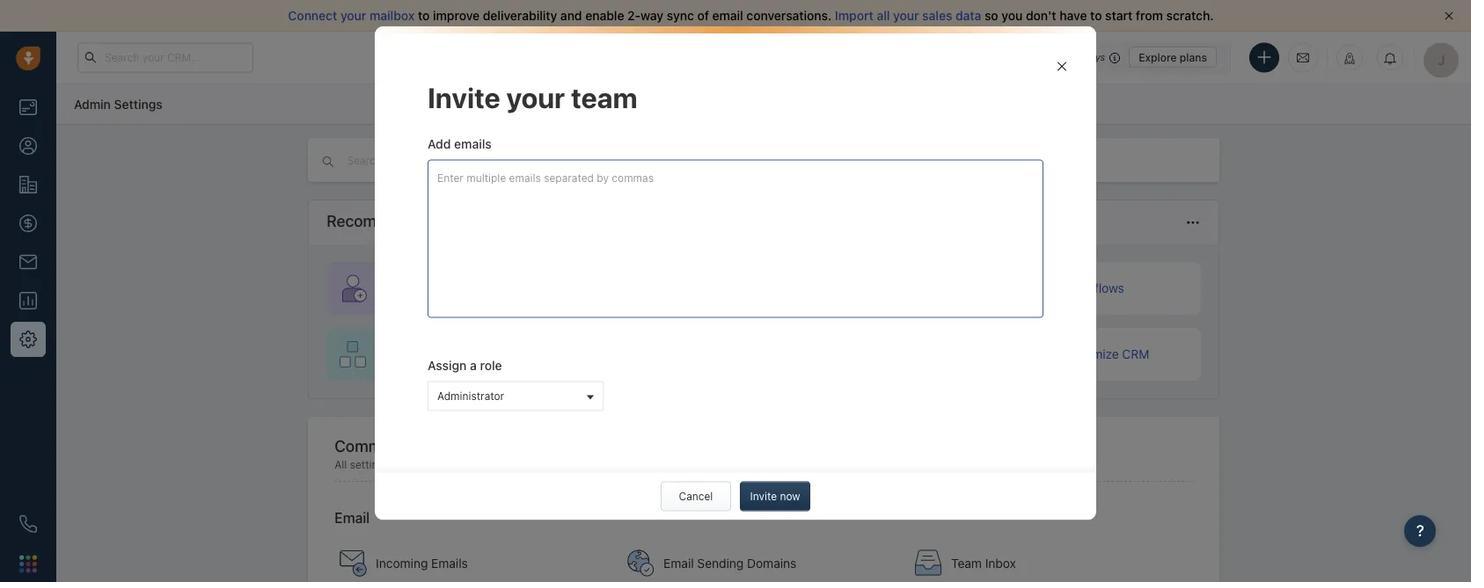 Task type: describe. For each thing, give the bounding box(es) containing it.
what's new image
[[1344, 52, 1356, 65]]

role
[[480, 358, 502, 373]]

sales
[[923, 8, 953, 23]]

how
[[1020, 347, 1043, 362]]

0 horizontal spatial team
[[451, 281, 479, 296]]

phone image
[[19, 516, 37, 533]]

your inside communication channels all settings related to your email, phone, chat, and other communication channels
[[444, 459, 466, 471]]

connect
[[288, 8, 337, 23]]

modules
[[475, 347, 523, 362]]

sync
[[667, 8, 694, 23]]

your right all
[[893, 8, 919, 23]]

explore plans
[[1139, 51, 1208, 63]]

import all your sales data link
[[835, 8, 985, 23]]

cancel button
[[661, 482, 731, 512]]

incoming emails link
[[330, 533, 611, 583]]

communication channels all settings related to your email, phone, chat, and other communication channels
[[335, 437, 740, 471]]

email sending domains link
[[618, 533, 898, 583]]

way
[[641, 8, 664, 23]]

communication
[[617, 459, 693, 471]]

invite now button
[[740, 482, 811, 512]]

sending
[[698, 556, 744, 571]]

to left start
[[1091, 8, 1102, 23]]

enable
[[586, 8, 625, 23]]

email,
[[469, 459, 498, 471]]

now
[[780, 491, 801, 503]]

respond faster to emails with a common inbox for your team image
[[915, 550, 943, 578]]

create
[[388, 347, 426, 362]]

incoming
[[376, 556, 428, 571]]

a
[[470, 358, 477, 373]]

watch
[[980, 347, 1016, 362]]

deliverability
[[483, 8, 557, 23]]

settings
[[350, 459, 390, 471]]

add
[[428, 137, 451, 151]]

create custom modules
[[388, 347, 523, 362]]

all
[[335, 459, 347, 471]]

team
[[952, 556, 982, 571]]

conversations.
[[747, 8, 832, 23]]

invite inside button
[[750, 491, 777, 503]]

related
[[393, 459, 428, 471]]

email
[[713, 8, 744, 23]]

improve
[[433, 8, 480, 23]]

with
[[1038, 281, 1062, 296]]

explore plans link
[[1129, 47, 1217, 68]]

domains
[[747, 556, 797, 571]]

Search your CRM... text field
[[77, 43, 253, 73]]

plans
[[1180, 51, 1208, 63]]

days
[[1084, 51, 1106, 63]]

custom
[[429, 347, 472, 362]]

0 horizontal spatial invite
[[388, 281, 419, 296]]

1 vertical spatial invite your team
[[388, 281, 479, 296]]

your up search for a setting, like 'import' or 'website tracking' text box
[[507, 81, 565, 114]]

other
[[588, 459, 614, 471]]

email for email
[[335, 510, 370, 527]]

freshworks switcher image
[[19, 556, 37, 573]]

to inside communication channels all settings related to your email, phone, chat, and other communication channels
[[431, 459, 441, 471]]

explore
[[1139, 51, 1177, 63]]

trial
[[1014, 51, 1032, 63]]

have
[[1060, 8, 1087, 23]]

2-
[[628, 8, 641, 23]]

of
[[698, 8, 709, 23]]

email sending domains
[[664, 556, 797, 571]]

0 vertical spatial team
[[571, 81, 638, 114]]

0 vertical spatial invite your team
[[428, 81, 638, 114]]

assign a role
[[428, 358, 502, 373]]

inbox
[[986, 556, 1016, 571]]

auto-forward incoming emails to the crm, create contacts from them image
[[339, 550, 367, 578]]



Task type: locate. For each thing, give the bounding box(es) containing it.
channels
[[453, 437, 520, 456]]

administrator
[[437, 390, 505, 402]]

all
[[877, 8, 890, 23]]

invite
[[428, 81, 501, 114], [388, 281, 419, 296], [750, 491, 777, 503]]

email inside "link"
[[664, 556, 694, 571]]

1 vertical spatial invite
[[388, 281, 419, 296]]

administrator button
[[428, 382, 604, 412]]

0 vertical spatial invite
[[428, 81, 501, 114]]

to right how
[[1046, 347, 1058, 362]]

customize
[[1061, 347, 1119, 362]]

settings
[[114, 97, 163, 111]]

invite your team up search for a setting, like 'import' or 'website tracking' text box
[[428, 81, 638, 114]]

1 vertical spatial email
[[664, 556, 694, 571]]

email
[[335, 510, 370, 527], [664, 556, 694, 571]]

your
[[990, 51, 1012, 63]]

your left mailbox
[[341, 8, 367, 23]]

from
[[1136, 8, 1164, 23]]

invite up create
[[388, 281, 419, 296]]

2 vertical spatial invite
[[750, 491, 777, 503]]

in
[[1060, 51, 1068, 63]]

your up custom
[[422, 281, 447, 296]]

email right verify your domains for better deliverability and less spam image
[[664, 556, 694, 571]]

communication
[[335, 437, 449, 456]]

Search for a setting, like 'import' or 'website tracking' text field
[[346, 152, 699, 169]]

invite your team up custom
[[388, 281, 479, 296]]

start
[[1106, 8, 1133, 23]]

your trial ends in 21 days
[[990, 51, 1106, 63]]

don't
[[1026, 8, 1057, 23]]

to
[[418, 8, 430, 23], [1091, 8, 1102, 23], [1046, 347, 1058, 362], [431, 459, 441, 471]]

team up create custom modules link
[[451, 281, 479, 296]]

invite left now at bottom right
[[750, 491, 777, 503]]

emails
[[431, 556, 468, 571]]

team down enable
[[571, 81, 638, 114]]

0 horizontal spatial email
[[335, 510, 370, 527]]

to right mailbox
[[418, 8, 430, 23]]

automate with workflows link
[[919, 262, 1201, 315]]

1 horizontal spatial email
[[664, 556, 694, 571]]

add emails
[[428, 137, 492, 151]]

admin settings
[[74, 97, 163, 111]]

2 horizontal spatial invite
[[750, 491, 777, 503]]

connect your mailbox to improve deliverability and enable 2-way sync of email conversations. import all your sales data so you don't have to start from scratch.
[[288, 8, 1214, 23]]

emails
[[454, 137, 492, 151]]

automate with workflows
[[980, 281, 1125, 296]]

scratch.
[[1167, 8, 1214, 23]]

to right related
[[431, 459, 441, 471]]

chat,
[[538, 459, 563, 471]]

your
[[341, 8, 367, 23], [893, 8, 919, 23], [507, 81, 565, 114], [422, 281, 447, 296], [444, 459, 466, 471]]

so
[[985, 8, 999, 23]]

and
[[561, 8, 582, 23], [566, 459, 585, 471]]

invite your team
[[428, 81, 638, 114], [388, 281, 479, 296]]

0 vertical spatial email
[[335, 510, 370, 527]]

connect your mailbox link
[[288, 8, 418, 23]]

0 vertical spatial and
[[561, 8, 582, 23]]

channels
[[696, 459, 740, 471]]

phone element
[[11, 507, 46, 542]]

automate
[[980, 281, 1035, 296]]

close image
[[1445, 11, 1454, 20]]

assign
[[428, 358, 467, 373]]

and inside communication channels all settings related to your email, phone, chat, and other communication channels
[[566, 459, 585, 471]]

ends
[[1035, 51, 1057, 63]]

import
[[835, 8, 874, 23]]

1 vertical spatial team
[[451, 281, 479, 296]]

admin
[[74, 97, 111, 111]]

data
[[956, 8, 982, 23]]

21
[[1071, 51, 1082, 63]]

and right chat,
[[566, 459, 585, 471]]

team
[[571, 81, 638, 114], [451, 281, 479, 296]]

verify your domains for better deliverability and less spam image
[[627, 550, 655, 578]]

your left the email,
[[444, 459, 466, 471]]

incoming emails
[[376, 556, 468, 571]]

email up auto-forward incoming emails to the crm, create contacts from them image
[[335, 510, 370, 527]]

workflows
[[1065, 281, 1125, 296]]

1 horizontal spatial team
[[571, 81, 638, 114]]

send email image
[[1297, 50, 1310, 65]]

cancel
[[679, 491, 713, 503]]

and left enable
[[561, 8, 582, 23]]

team inbox link
[[906, 533, 1186, 583]]

invite now
[[750, 491, 801, 503]]

mailbox
[[370, 8, 415, 23]]

team inbox
[[952, 556, 1016, 571]]

create custom modules link
[[327, 328, 609, 381]]

watch how to customize crm
[[980, 347, 1150, 362]]

invite up add emails
[[428, 81, 501, 114]]

you
[[1002, 8, 1023, 23]]

email for email sending domains
[[664, 556, 694, 571]]

1 horizontal spatial invite
[[428, 81, 501, 114]]

phone,
[[501, 459, 535, 471]]

1 vertical spatial and
[[566, 459, 585, 471]]

crm
[[1123, 347, 1150, 362]]



Task type: vqa. For each thing, say whether or not it's contained in the screenshot.
) associated with Notes ( 1 )
no



